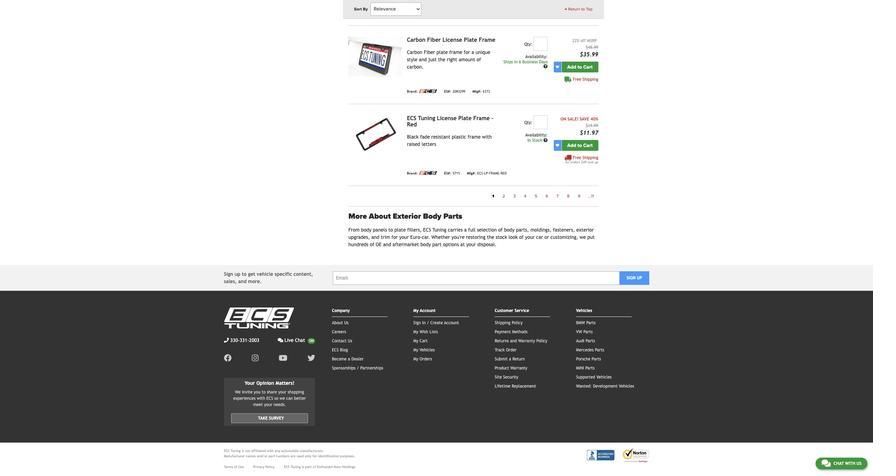 Task type: locate. For each thing, give the bounding box(es) containing it.
plate up just
[[436, 49, 448, 55]]

1 vertical spatial account
[[444, 321, 459, 326]]

lifetime
[[495, 384, 510, 389]]

my left wish at bottom left
[[413, 330, 418, 335]]

ecs - corporate logo image for tuning
[[419, 171, 437, 175]]

ecs up black
[[407, 115, 416, 122]]

my up my vehicles
[[413, 339, 418, 344]]

sort by
[[354, 7, 368, 12]]

is for not
[[242, 449, 244, 453]]

plate for ecs tuning license plate frame - red
[[458, 115, 472, 122]]

add up the orders
[[567, 142, 576, 148]]

privacy
[[253, 465, 264, 469]]

1 vertical spatial frame
[[468, 134, 481, 140]]

policy for shipping policy
[[512, 321, 523, 326]]

es#2083299 - 6373 - carbon fiber license plate frame - carbon fiber plate frame for a unique style and just the right amount of carbon. - ecs - audi bmw volkswagen mercedes benz mini porsche image
[[348, 37, 401, 77]]

we down exterior
[[580, 235, 586, 240]]

mfg#: left ecs-
[[467, 172, 476, 175]]

is down used
[[302, 465, 304, 469]]

up for sign up to get vehicle specific content, sales, and more.
[[235, 271, 240, 277]]

es#: for tuning
[[444, 172, 451, 175]]

0 vertical spatial add to wish list image
[[556, 65, 559, 69]]

is left the not on the left of the page
[[242, 449, 244, 453]]

and left just
[[419, 57, 427, 62]]

ecs - corporate logo image
[[419, 89, 437, 93], [419, 171, 437, 175]]

2 add from the top
[[567, 142, 576, 148]]

we inside the from body panels to plate fillers, ecs tuning carries a full selection of body parts, moldings, fasteners, exterior upgrades, and trim for your euro-car. whether you're restoring the stock look of your car or customizing, we put hundreds of oe and aftermarket body part options at your disposal.
[[580, 235, 586, 240]]

ships in 6 business days
[[503, 60, 548, 64]]

the inside the from body panels to plate fillers, ecs tuning carries a full selection of body parts, moldings, fasteners, exterior upgrades, and trim for your euro-car. whether you're restoring the stock look of your car or customizing, we put hundreds of oe and aftermarket body part options at your disposal.
[[487, 235, 494, 240]]

license inside ecs tuning license plate frame - red
[[437, 115, 457, 122]]

sales,
[[224, 279, 237, 284]]

us up careers link on the left bottom
[[344, 321, 349, 326]]

carbon inside carbon fiber plate frame for a unique style and just the right amount of carbon.
[[407, 49, 422, 55]]

with down - on the top right of the page
[[482, 134, 492, 140]]

shipping down $35.99
[[582, 77, 598, 82]]

to inside return to top link
[[581, 7, 585, 12]]

ecs for ecs blog
[[332, 348, 339, 353]]

2 horizontal spatial for
[[464, 49, 470, 55]]

1 add from the top
[[567, 64, 576, 70]]

sign for sign in / create account
[[413, 321, 421, 326]]

tuning right red
[[418, 115, 435, 122]]

cart down '$11.97'
[[583, 142, 593, 148]]

mfg#: left 6373
[[472, 90, 481, 94]]

0 vertical spatial frame
[[479, 37, 495, 43]]

get
[[248, 271, 255, 277]]

with right comments image
[[845, 461, 855, 466]]

0 vertical spatial free
[[573, 77, 581, 82]]

1 vertical spatial 6
[[546, 194, 548, 199]]

about up panels
[[369, 212, 391, 221]]

free for free shipping
[[573, 77, 581, 82]]

2 vertical spatial part
[[305, 465, 312, 469]]

right
[[447, 57, 457, 62]]

0 vertical spatial 6
[[519, 60, 521, 64]]

return down order
[[512, 357, 525, 362]]

0 horizontal spatial body
[[361, 227, 371, 233]]

cart
[[583, 64, 593, 70], [583, 142, 593, 148], [420, 339, 428, 344]]

terms of use link
[[224, 464, 244, 470]]

account up the sign in / create account link on the bottom of the page
[[420, 308, 436, 313]]

tuning down are
[[291, 465, 301, 469]]

es#: for fiber
[[444, 90, 451, 94]]

question circle image
[[543, 138, 548, 142]]

for inside the from body panels to plate fillers, ecs tuning carries a full selection of body parts, moldings, fasteners, exterior upgrades, and trim for your euro-car. whether you're restoring the stock look of your car or customizing, we put hundreds of oe and aftermarket body part options at your disposal.
[[391, 235, 398, 240]]

mercedes
[[576, 348, 594, 353]]

product warranty
[[495, 366, 527, 371]]

1 vertical spatial in
[[422, 321, 426, 326]]

shipping for free shipping
[[582, 77, 598, 82]]

and
[[419, 57, 427, 62], [588, 160, 593, 164], [371, 235, 379, 240], [383, 242, 391, 247], [238, 279, 247, 284], [510, 339, 517, 344]]

warranty down methods
[[518, 339, 535, 344]]

2
[[503, 194, 505, 199]]

0 horizontal spatial 6
[[519, 60, 521, 64]]

0 vertical spatial cart
[[583, 64, 593, 70]]

frame for carbon fiber license plate frame
[[479, 37, 495, 43]]

my account
[[413, 308, 436, 313]]

Email email field
[[333, 271, 620, 285]]

whether
[[431, 235, 450, 240]]

customizing,
[[550, 235, 578, 240]]

qty: up in stock
[[524, 120, 532, 125]]

disposal.
[[477, 242, 497, 247]]

shipping inside 'free shipping on orders $49 and up'
[[582, 155, 598, 160]]

of left enthusiast on the left bottom of page
[[313, 465, 316, 469]]

shipping right the orders
[[582, 155, 598, 160]]

site security link
[[495, 375, 518, 380]]

parts for mercedes parts
[[595, 348, 604, 353]]

tuning inside the from body panels to plate fillers, ecs tuning carries a full selection of body parts, moldings, fasteners, exterior upgrades, and trim for your euro-car. whether you're restoring the stock look of your car or customizing, we put hundreds of oe and aftermarket body part options at your disposal.
[[432, 227, 446, 233]]

1 vertical spatial plate
[[394, 227, 406, 233]]

my for my orders
[[413, 357, 418, 362]]

2 vertical spatial cart
[[420, 339, 428, 344]]

0 horizontal spatial part
[[269, 454, 275, 458]]

meet
[[253, 402, 263, 407]]

9
[[578, 194, 580, 199]]

of up stock
[[498, 227, 503, 233]]

fiber for license
[[427, 37, 441, 43]]

1 vertical spatial chat
[[834, 461, 844, 466]]

license up resistant
[[437, 115, 457, 122]]

with left any
[[267, 449, 274, 453]]

survey
[[269, 416, 284, 421]]

$45.99
[[586, 45, 598, 50]]

my for my vehicles
[[413, 348, 418, 353]]

shipping
[[582, 77, 598, 82], [582, 155, 598, 160], [495, 321, 510, 326]]

0 vertical spatial /
[[427, 321, 429, 326]]

content,
[[294, 271, 313, 277]]

ecs inside ecs tuning license plate frame - red
[[407, 115, 416, 122]]

5 my from the top
[[413, 357, 418, 362]]

and inside "sign up to get vehicle specific content, sales, and more."
[[238, 279, 247, 284]]

wish
[[420, 330, 428, 335]]

parts for mini parts
[[585, 366, 595, 371]]

0 vertical spatial es#:
[[444, 90, 451, 94]]

mfg#: for carbon fiber license plate frame
[[472, 90, 481, 94]]

es#: 5715
[[444, 172, 460, 175]]

1 carbon from the top
[[407, 37, 425, 43]]

in left the stock
[[527, 138, 531, 143]]

1 vertical spatial mfg#:
[[467, 172, 476, 175]]

1 horizontal spatial part
[[305, 465, 312, 469]]

parts right bmw
[[586, 321, 596, 326]]

my cart
[[413, 339, 428, 344]]

plate inside carbon fiber plate frame for a unique style and just the right amount of carbon.
[[436, 49, 448, 55]]

is inside ecs tuning is not affiliated with any automobile manufacturers. manufacturer names and/or part numbers are used only for identification purposes.
[[242, 449, 244, 453]]

parts right vw
[[583, 330, 593, 335]]

1 horizontal spatial policy
[[512, 321, 523, 326]]

brand: for ecs tuning license plate frame - red
[[407, 172, 418, 175]]

free right on
[[573, 155, 581, 160]]

ecs tuning is part of enthusiast auto holdings
[[284, 465, 355, 469]]

add up free shipping
[[567, 64, 576, 70]]

part down any
[[269, 454, 275, 458]]

parts for porsche parts
[[592, 357, 601, 362]]

0 horizontal spatial sign
[[224, 271, 233, 277]]

stock
[[496, 235, 507, 240]]

1 horizontal spatial plate
[[436, 49, 448, 55]]

1 vertical spatial frame
[[473, 115, 490, 122]]

a
[[472, 49, 474, 55], [464, 227, 467, 233], [348, 357, 350, 362], [509, 357, 511, 362]]

tuning inside ecs tuning is not affiliated with any automobile manufacturers. manufacturer names and/or part numbers are used only for identification purposes.
[[231, 449, 241, 453]]

1 free from the top
[[573, 77, 581, 82]]

330-
[[230, 338, 240, 343]]

facebook logo image
[[224, 354, 232, 362]]

to up trim
[[388, 227, 393, 233]]

0 vertical spatial ecs - corporate logo image
[[419, 89, 437, 93]]

my down "my cart"
[[413, 348, 418, 353]]

3
[[513, 194, 516, 199]]

qty: up business
[[524, 42, 532, 47]]

youtube logo image
[[279, 354, 287, 362]]

1 vertical spatial return
[[512, 357, 525, 362]]

22% off msrp $45.99 $35.99
[[572, 38, 598, 58]]

2 free from the top
[[573, 155, 581, 160]]

your
[[245, 381, 255, 386]]

we
[[580, 235, 586, 240], [280, 396, 285, 401]]

exterior
[[393, 212, 421, 221]]

0 horizontal spatial return
[[512, 357, 525, 362]]

mfg#: for ecs tuning license plate frame - red
[[467, 172, 476, 175]]

about us link
[[332, 321, 349, 326]]

0 vertical spatial availability:
[[525, 54, 548, 59]]

1 vertical spatial brand:
[[407, 172, 418, 175]]

shipping for free shipping on orders $49 and up
[[582, 155, 598, 160]]

1 vertical spatial availability:
[[525, 133, 548, 138]]

account right create
[[444, 321, 459, 326]]

1 vertical spatial cart
[[583, 142, 593, 148]]

1 vertical spatial fiber
[[424, 49, 435, 55]]

upgrades,
[[348, 235, 370, 240]]

0 vertical spatial add to cart
[[567, 64, 593, 70]]

2 add to cart from the top
[[567, 142, 593, 148]]

lifetime replacement link
[[495, 384, 536, 389]]

fiber inside carbon fiber plate frame for a unique style and just the right amount of carbon.
[[424, 49, 435, 55]]

0 vertical spatial policy
[[512, 321, 523, 326]]

2 horizontal spatial up
[[637, 276, 642, 281]]

my orders link
[[413, 357, 432, 362]]

0 horizontal spatial plate
[[394, 227, 406, 233]]

part inside the from body panels to plate fillers, ecs tuning carries a full selection of body parts, moldings, fasteners, exterior upgrades, and trim for your euro-car. whether you're restoring the stock look of your car or customizing, we put hundreds of oe and aftermarket body part options at your disposal.
[[432, 242, 441, 247]]

track
[[495, 348, 505, 353]]

shipping up payment
[[495, 321, 510, 326]]

2 brand: from the top
[[407, 172, 418, 175]]

contact us link
[[332, 339, 352, 344]]

any
[[275, 449, 280, 453]]

1 vertical spatial plate
[[458, 115, 472, 122]]

2 horizontal spatial sign
[[627, 276, 636, 281]]

0 vertical spatial us
[[344, 321, 349, 326]]

manufacturer
[[224, 454, 245, 458]]

2 carbon from the top
[[407, 49, 422, 55]]

us for contact us
[[348, 339, 352, 344]]

1 vertical spatial ecs - corporate logo image
[[419, 171, 437, 175]]

add to cart up free shipping
[[567, 64, 593, 70]]

2 availability: from the top
[[525, 133, 548, 138]]

1 horizontal spatial up
[[594, 160, 598, 164]]

4
[[524, 194, 526, 199]]

ecs tuning image
[[224, 308, 294, 329]]

1 vertical spatial about
[[332, 321, 343, 326]]

plate inside the from body panels to plate fillers, ecs tuning carries a full selection of body parts, moldings, fasteners, exterior upgrades, and trim for your euro-car. whether you're restoring the stock look of your car or customizing, we put hundreds of oe and aftermarket body part options at your disposal.
[[394, 227, 406, 233]]

sign inside "sign up to get vehicle specific content, sales, and more."
[[224, 271, 233, 277]]

body up upgrades,
[[361, 227, 371, 233]]

for right trim
[[391, 235, 398, 240]]

instagram logo image
[[252, 354, 258, 362]]

es#: left 2083299
[[444, 90, 451, 94]]

and inside carbon fiber plate frame for a unique style and just the right amount of carbon.
[[419, 57, 427, 62]]

2 horizontal spatial part
[[432, 242, 441, 247]]

we right so
[[280, 396, 285, 401]]

my for my wish lists
[[413, 330, 418, 335]]

ecs inside ecs tuning is not affiliated with any automobile manufacturers. manufacturer names and/or part numbers are used only for identification purposes.
[[224, 449, 230, 453]]

euro-
[[410, 235, 422, 240]]

0 vertical spatial add to cart button
[[562, 62, 598, 72]]

selection
[[477, 227, 497, 233]]

0 horizontal spatial frame
[[449, 49, 462, 55]]

2 add to cart button from the top
[[562, 140, 598, 151]]

my wish lists link
[[413, 330, 438, 335]]

add to cart button for 1st the add to wish list image from the top
[[562, 62, 598, 72]]

0 vertical spatial plate
[[436, 49, 448, 55]]

8
[[567, 194, 569, 199]]

add to cart button up free shipping
[[562, 62, 598, 72]]

0 vertical spatial add
[[567, 64, 576, 70]]

submit
[[495, 357, 508, 362]]

parts up porsche parts
[[595, 348, 604, 353]]

None number field
[[534, 37, 548, 51], [534, 115, 548, 129], [534, 37, 548, 51], [534, 115, 548, 129]]

0 horizontal spatial the
[[438, 57, 445, 62]]

availability: up the stock
[[525, 133, 548, 138]]

add to cart button up 'free shipping on orders $49 and up'
[[562, 140, 598, 151]]

take survey link
[[231, 414, 308, 423]]

es#: left 5715
[[444, 172, 451, 175]]

my for my cart
[[413, 339, 418, 344]]

1 horizontal spatial for
[[391, 235, 398, 240]]

ecs for ecs tuning is part of enthusiast auto holdings
[[284, 465, 290, 469]]

us right contact
[[348, 339, 352, 344]]

1 horizontal spatial the
[[487, 235, 494, 240]]

the inside carbon fiber plate frame for a unique style and just the right amount of carbon.
[[438, 57, 445, 62]]

a left 'full'
[[464, 227, 467, 233]]

1 my from the top
[[413, 308, 419, 313]]

return
[[568, 7, 580, 12], [512, 357, 525, 362]]

2 ecs - corporate logo image from the top
[[419, 171, 437, 175]]

1 vertical spatial we
[[280, 396, 285, 401]]

4 my from the top
[[413, 348, 418, 353]]

frame inside black fade resistant plastic frame with raised letters
[[468, 134, 481, 140]]

1 vertical spatial /
[[357, 366, 359, 371]]

a right submit
[[509, 357, 511, 362]]

license up right
[[443, 37, 462, 43]]

2 my from the top
[[413, 330, 418, 335]]

us right comments image
[[857, 461, 862, 466]]

1 vertical spatial us
[[348, 339, 352, 344]]

0 vertical spatial for
[[464, 49, 470, 55]]

parts down porsche parts
[[585, 366, 595, 371]]

1 vertical spatial add to wish list image
[[556, 144, 559, 147]]

wanted: development vehicles
[[576, 384, 634, 389]]

1 horizontal spatial /
[[427, 321, 429, 326]]

plate inside ecs tuning license plate frame - red
[[458, 115, 472, 122]]

1 vertical spatial the
[[487, 235, 494, 240]]

2 horizontal spatial policy
[[536, 339, 547, 344]]

1 vertical spatial free
[[573, 155, 581, 160]]

affiliated
[[251, 449, 266, 453]]

mini
[[576, 366, 584, 371]]

sign inside button
[[627, 276, 636, 281]]

tuning up "whether"
[[432, 227, 446, 233]]

to left get
[[242, 271, 247, 277]]

a inside the from body panels to plate fillers, ecs tuning carries a full selection of body parts, moldings, fasteners, exterior upgrades, and trim for your euro-car. whether you're restoring the stock look of your car or customizing, we put hundreds of oe and aftermarket body part options at your disposal.
[[464, 227, 467, 233]]

1 vertical spatial add to cart button
[[562, 140, 598, 151]]

payment methods
[[495, 330, 528, 335]]

sign
[[224, 271, 233, 277], [627, 276, 636, 281], [413, 321, 421, 326]]

parts for vw parts
[[583, 330, 593, 335]]

0 vertical spatial in
[[527, 138, 531, 143]]

part down "whether"
[[432, 242, 441, 247]]

take survey button
[[231, 414, 308, 423]]

parts up mercedes parts link
[[586, 339, 595, 344]]

free inside 'free shipping on orders $49 and up'
[[573, 155, 581, 160]]

cart down $35.99
[[583, 64, 593, 70]]

1 qty: from the top
[[524, 42, 532, 47]]

warranty up security
[[510, 366, 527, 371]]

ecs left so
[[266, 396, 273, 401]]

plate up unique
[[464, 37, 477, 43]]

1 vertical spatial is
[[302, 465, 304, 469]]

better
[[294, 396, 306, 401]]

frame up right
[[449, 49, 462, 55]]

0 vertical spatial brand:
[[407, 90, 418, 94]]

sign in / create account link
[[413, 321, 459, 326]]

frame for ecs tuning license plate frame - red
[[473, 115, 490, 122]]

1 es#: from the top
[[444, 90, 451, 94]]

msrp
[[587, 38, 597, 43]]

0 horizontal spatial policy
[[265, 465, 275, 469]]

tuning for ecs tuning is not affiliated with any automobile manufacturers. manufacturer names and/or part numbers are used only for identification purposes.
[[231, 449, 241, 453]]

for down manufacturers.
[[312, 454, 317, 458]]

with inside black fade resistant plastic frame with raised letters
[[482, 134, 492, 140]]

ecs left blog
[[332, 348, 339, 353]]

ecs up car.
[[423, 227, 431, 233]]

1 vertical spatial license
[[437, 115, 457, 122]]

/ left create
[[427, 321, 429, 326]]

$49
[[581, 160, 587, 164]]

0 vertical spatial is
[[242, 449, 244, 453]]

to left top at the right of page
[[581, 7, 585, 12]]

3 my from the top
[[413, 339, 418, 344]]

0 vertical spatial plate
[[464, 37, 477, 43]]

more.
[[248, 279, 262, 284]]

1 horizontal spatial frame
[[468, 134, 481, 140]]

qty:
[[524, 42, 532, 47], [524, 120, 532, 125]]

options
[[443, 242, 459, 247]]

your up so
[[278, 390, 286, 395]]

add to cart up 'free shipping on orders $49 and up'
[[567, 142, 593, 148]]

my orders
[[413, 357, 432, 362]]

just
[[428, 57, 437, 62]]

tuning for ecs tuning is part of enthusiast auto holdings
[[291, 465, 301, 469]]

for inside carbon fiber plate frame for a unique style and just the right amount of carbon.
[[464, 49, 470, 55]]

0 vertical spatial we
[[580, 235, 586, 240]]

0 vertical spatial the
[[438, 57, 445, 62]]

enthusiast auto holdings link
[[317, 464, 355, 470]]

about up careers
[[332, 321, 343, 326]]

to
[[581, 7, 585, 12], [578, 64, 582, 70], [578, 142, 582, 148], [388, 227, 393, 233], [242, 271, 247, 277], [262, 390, 266, 395]]

a up "amount"
[[472, 49, 474, 55]]

2 vertical spatial policy
[[265, 465, 275, 469]]

privacy policy link
[[253, 464, 275, 470]]

1 vertical spatial add
[[567, 142, 576, 148]]

availability: up business
[[525, 54, 548, 59]]

free down $35.99
[[573, 77, 581, 82]]

0 vertical spatial carbon
[[407, 37, 425, 43]]

ecs for ecs tuning license plate frame - red
[[407, 115, 416, 122]]

es#5715 - ecs-lp-frame-red - ecs tuning license plate frame - red - black fade resistant plastic frame with raised letters - ecs - audi bmw volkswagen mercedes benz mini porsche image
[[348, 115, 401, 155]]

0 vertical spatial fiber
[[427, 37, 441, 43]]

0 horizontal spatial we
[[280, 396, 285, 401]]

brand: down raised
[[407, 172, 418, 175]]

to right you at left
[[262, 390, 266, 395]]

1 brand: from the top
[[407, 90, 418, 94]]

0 vertical spatial return
[[568, 7, 580, 12]]

lists
[[430, 330, 438, 335]]

0 horizontal spatial /
[[357, 366, 359, 371]]

6 left 7
[[546, 194, 548, 199]]

1 horizontal spatial in
[[527, 138, 531, 143]]

return to top
[[567, 7, 593, 12]]

6 right in
[[519, 60, 521, 64]]

tuning inside ecs tuning license plate frame - red
[[418, 115, 435, 122]]

vehicles up orders
[[420, 348, 435, 353]]

create
[[430, 321, 443, 326]]

and right $49
[[588, 160, 593, 164]]

0 horizontal spatial is
[[242, 449, 244, 453]]

0 vertical spatial frame
[[449, 49, 462, 55]]

1 ecs - corporate logo image from the top
[[419, 89, 437, 93]]

1 add to cart button from the top
[[562, 62, 598, 72]]

1 horizontal spatial 6
[[546, 194, 548, 199]]

frame inside ecs tuning license plate frame - red
[[473, 115, 490, 122]]

up inside "sign up to get vehicle specific content, sales, and more."
[[235, 271, 240, 277]]

amount
[[459, 57, 475, 62]]

parts for bmw parts
[[586, 321, 596, 326]]

carbon for carbon fiber license plate frame
[[407, 37, 425, 43]]

customer service
[[495, 308, 529, 313]]

add to wish list image
[[556, 65, 559, 69], [556, 144, 559, 147]]

license for fiber
[[443, 37, 462, 43]]

and right sales,
[[238, 279, 247, 284]]

chat right comments image
[[834, 461, 844, 466]]

question circle image
[[543, 65, 548, 69]]

my for my account
[[413, 308, 419, 313]]

for up "amount"
[[464, 49, 470, 55]]

full
[[468, 227, 476, 233]]

2 es#: from the top
[[444, 172, 451, 175]]

parts down mercedes parts link
[[592, 357, 601, 362]]

1 horizontal spatial return
[[568, 7, 580, 12]]

comments image
[[278, 338, 283, 343]]

1 vertical spatial qty:
[[524, 120, 532, 125]]

1 horizontal spatial about
[[369, 212, 391, 221]]

of left oe
[[370, 242, 374, 247]]

in stock
[[527, 138, 543, 143]]

with
[[482, 134, 492, 140], [257, 396, 265, 401], [267, 449, 274, 453], [845, 461, 855, 466]]

mercedes parts
[[576, 348, 604, 353]]

1 add to wish list image from the top
[[556, 65, 559, 69]]

1 vertical spatial shipping
[[582, 155, 598, 160]]

up inside button
[[637, 276, 642, 281]]

cart for add to cart button corresponding to second the add to wish list image from the top
[[583, 142, 593, 148]]

fillers,
[[407, 227, 422, 233]]

porsche
[[576, 357, 590, 362]]

frame-
[[489, 172, 501, 175]]

7 link
[[552, 192, 563, 201]]

1 horizontal spatial we
[[580, 235, 586, 240]]

and up order
[[510, 339, 517, 344]]

vehicles up bmw parts link
[[576, 308, 592, 313]]

1 vertical spatial es#:
[[444, 172, 451, 175]]

2 qty: from the top
[[524, 120, 532, 125]]

body
[[423, 212, 441, 221]]

part down only
[[305, 465, 312, 469]]

1 add to cart from the top
[[567, 64, 593, 70]]

experiences
[[233, 396, 256, 401]]

parts for audi parts
[[586, 339, 595, 344]]

names
[[246, 454, 256, 458]]

submit a return
[[495, 357, 525, 362]]

for inside ecs tuning is not affiliated with any automobile manufacturers. manufacturer names and/or part numbers are used only for identification purposes.
[[312, 454, 317, 458]]

ships
[[503, 60, 513, 64]]

the right just
[[438, 57, 445, 62]]

1 availability: from the top
[[525, 54, 548, 59]]

used
[[297, 454, 304, 458]]

is for part
[[302, 465, 304, 469]]

paginated product list navigation navigation
[[348, 192, 598, 201]]

ecs down numbers
[[284, 465, 290, 469]]



Task type: describe. For each thing, give the bounding box(es) containing it.
policy for privacy policy
[[265, 465, 275, 469]]

0 vertical spatial warranty
[[518, 339, 535, 344]]

bmw
[[576, 321, 585, 326]]

license for tuning
[[437, 115, 457, 122]]

customer
[[495, 308, 513, 313]]

or
[[544, 235, 549, 240]]

0 horizontal spatial in
[[422, 321, 426, 326]]

days
[[539, 60, 548, 64]]

2 vertical spatial us
[[857, 461, 862, 466]]

2 vertical spatial shipping
[[495, 321, 510, 326]]

5
[[535, 194, 537, 199]]

on sale!                         save 40% $19.99 $11.97
[[560, 117, 598, 136]]

to up 'free shipping on orders $49 and up'
[[578, 142, 582, 148]]

2 horizontal spatial body
[[504, 227, 515, 233]]

mfg#: ecs-lp-frame-red
[[467, 172, 507, 175]]

holdings
[[342, 465, 355, 469]]

and up oe
[[371, 235, 379, 240]]

car
[[536, 235, 543, 240]]

sponsorships / partnerships
[[332, 366, 383, 371]]

carbon for carbon fiber plate frame for a unique style and just the right amount of carbon.
[[407, 49, 422, 55]]

1 horizontal spatial body
[[420, 242, 431, 247]]

ecs tuning is not affiliated with any automobile manufacturers. manufacturer names and/or part numbers are used only for identification purposes.
[[224, 449, 355, 458]]

black fade resistant plastic frame with raised letters
[[407, 134, 492, 147]]

ecs inside the from body panels to plate fillers, ecs tuning carries a full selection of body parts, moldings, fasteners, exterior upgrades, and trim for your euro-car. whether you're restoring the stock look of your car or customizing, we put hundreds of oe and aftermarket body part options at your disposal.
[[423, 227, 431, 233]]

with inside ecs tuning is not affiliated with any automobile manufacturers. manufacturer names and/or part numbers are used only for identification purposes.
[[267, 449, 274, 453]]

methods
[[512, 330, 528, 335]]

6 link
[[541, 192, 552, 201]]

orders
[[570, 160, 580, 164]]

of down parts,
[[519, 235, 524, 240]]

your left car
[[525, 235, 535, 240]]

numbers
[[276, 454, 289, 458]]

to inside we invite you to share your shopping experiences with ecs so we can better meet your needs.
[[262, 390, 266, 395]]

up for sign up
[[637, 276, 642, 281]]

chat with us link
[[815, 458, 867, 470]]

to inside "sign up to get vehicle specific content, sales, and more."
[[242, 271, 247, 277]]

porsche parts
[[576, 357, 601, 362]]

in
[[514, 60, 518, 64]]

parts,
[[516, 227, 529, 233]]

your right at in the bottom of the page
[[466, 242, 476, 247]]

supported vehicles link
[[576, 375, 612, 380]]

sign in / create account
[[413, 321, 459, 326]]

us for about us
[[344, 321, 349, 326]]

sign up to get vehicle specific content, sales, and more.
[[224, 271, 313, 284]]

sign for sign up
[[627, 276, 636, 281]]

1 vertical spatial warranty
[[510, 366, 527, 371]]

qty: for carbon fiber license plate frame
[[524, 42, 532, 47]]

genuine volkswagen audi - corporate logo image
[[419, 11, 454, 15]]

and inside 'free shipping on orders $49 and up'
[[588, 160, 593, 164]]

and/or
[[257, 454, 268, 458]]

free shipping on orders $49 and up
[[565, 155, 598, 164]]

brand: for carbon fiber license plate frame
[[407, 90, 418, 94]]

with inside we invite you to share your shopping experiences with ecs so we can better meet your needs.
[[257, 396, 265, 401]]

order
[[506, 348, 517, 353]]

your right the meet
[[264, 402, 272, 407]]

2 add to wish list image from the top
[[556, 144, 559, 147]]

we inside we invite you to share your shopping experiences with ecs so we can better meet your needs.
[[280, 396, 285, 401]]

specific
[[275, 271, 292, 277]]

mini parts link
[[576, 366, 595, 371]]

twitter logo image
[[308, 354, 315, 362]]

and down trim
[[383, 242, 391, 247]]

mini parts
[[576, 366, 595, 371]]

ecs for ecs tuning is not affiliated with any automobile manufacturers. manufacturer names and/or part numbers are used only for identification purposes.
[[224, 449, 230, 453]]

5 link
[[531, 192, 541, 201]]

your up aftermarket at left
[[399, 235, 409, 240]]

company
[[332, 308, 350, 313]]

you
[[254, 390, 260, 395]]

take
[[258, 416, 268, 421]]

supported vehicles
[[576, 375, 612, 380]]

my cart link
[[413, 339, 428, 344]]

carbon.
[[407, 64, 424, 70]]

black
[[407, 134, 419, 140]]

330-331-2003 link
[[224, 337, 259, 344]]

add to cart button for second the add to wish list image from the top
[[562, 140, 598, 151]]

are
[[291, 454, 296, 458]]

parts up the carries
[[443, 212, 462, 221]]

payment methods link
[[495, 330, 528, 335]]

aftermarket
[[393, 242, 419, 247]]

development
[[593, 384, 618, 389]]

sign for sign up to get vehicle specific content, sales, and more.
[[224, 271, 233, 277]]

enthusiast
[[317, 465, 333, 469]]

qty: for ecs tuning license plate frame - red
[[524, 120, 532, 125]]

sale!
[[567, 117, 578, 122]]

red
[[407, 121, 417, 128]]

ecs inside we invite you to share your shopping experiences with ecs so we can better meet your needs.
[[266, 396, 273, 401]]

off
[[580, 38, 586, 43]]

to inside the from body panels to plate fillers, ecs tuning carries a full selection of body parts, moldings, fasteners, exterior upgrades, and trim for your euro-car. whether you're restoring the stock look of your car or customizing, we put hundreds of oe and aftermarket body part options at your disposal.
[[388, 227, 393, 233]]

unique
[[476, 49, 490, 55]]

2003
[[249, 338, 259, 343]]

part inside ecs tuning is not affiliated with any automobile manufacturers. manufacturer names and/or part numbers are used only for identification purposes.
[[269, 454, 275, 458]]

on
[[560, 117, 566, 122]]

terms of use
[[224, 465, 244, 469]]

0 vertical spatial about
[[369, 212, 391, 221]]

to up free shipping
[[578, 64, 582, 70]]

with inside 'chat with us' link
[[845, 461, 855, 466]]

1 horizontal spatial account
[[444, 321, 459, 326]]

panels
[[373, 227, 387, 233]]

become
[[332, 357, 347, 362]]

availability: for ecs tuning license plate frame - red
[[525, 133, 548, 138]]

es#: 2083299
[[444, 90, 465, 94]]

a inside carbon fiber plate frame for a unique style and just the right amount of carbon.
[[472, 49, 474, 55]]

comments image
[[821, 459, 831, 468]]

ecs - corporate logo image for fiber
[[419, 89, 437, 93]]

0 horizontal spatial about
[[332, 321, 343, 326]]

we invite you to share your shopping experiences with ecs so we can better meet your needs.
[[233, 390, 306, 407]]

1 horizontal spatial chat
[[834, 461, 844, 466]]

free for free shipping on orders $49 and up
[[573, 155, 581, 160]]

top
[[586, 7, 593, 12]]

live chat link
[[278, 337, 315, 344]]

fiber for plate
[[424, 49, 435, 55]]

hundreds
[[348, 242, 368, 247]]

0 horizontal spatial chat
[[295, 338, 305, 343]]

become a dealer
[[332, 357, 364, 362]]

audi parts
[[576, 339, 595, 344]]

up inside 'free shipping on orders $49 and up'
[[594, 160, 598, 164]]

plate for carbon fiber license plate frame
[[464, 37, 477, 43]]

availability: for carbon fiber license plate frame
[[525, 54, 548, 59]]

ecs blog
[[332, 348, 348, 353]]

dealer
[[351, 357, 364, 362]]

es#3181565 - zaw071801hdx9 - audi rings license plate frame - black - trim out your license plate with a factory correct frame - genuine volkswagen audi - audi image
[[348, 0, 401, 9]]

vw
[[576, 330, 582, 335]]

audi parts link
[[576, 339, 595, 344]]

vehicles right development
[[619, 384, 634, 389]]

$11.97
[[580, 130, 598, 136]]

vehicles up the wanted: development vehicles
[[596, 375, 612, 380]]

returns and warranty policy
[[495, 339, 547, 344]]

at
[[460, 242, 465, 247]]

0 horizontal spatial account
[[420, 308, 436, 313]]

of inside carbon fiber plate frame for a unique style and just the right amount of carbon.
[[477, 57, 481, 62]]

supported
[[576, 375, 595, 380]]

6 inside 6 link
[[546, 194, 548, 199]]

caret up image
[[564, 7, 567, 11]]

track order
[[495, 348, 517, 353]]

of left use
[[234, 465, 237, 469]]

frame inside carbon fiber plate frame for a unique style and just the right amount of carbon.
[[449, 49, 462, 55]]

service
[[515, 308, 529, 313]]

site
[[495, 375, 502, 380]]

tuning for ecs tuning license plate frame - red
[[418, 115, 435, 122]]

3 link
[[509, 192, 520, 201]]

privacy policy
[[253, 465, 275, 469]]

use
[[238, 465, 244, 469]]

phone image
[[224, 338, 229, 343]]

1 vertical spatial policy
[[536, 339, 547, 344]]

return to top link
[[564, 6, 593, 12]]

cart for 1st the add to wish list image from the top add to cart button
[[583, 64, 593, 70]]

a left dealer
[[348, 357, 350, 362]]



Task type: vqa. For each thing, say whether or not it's contained in the screenshot.
carbon
yes



